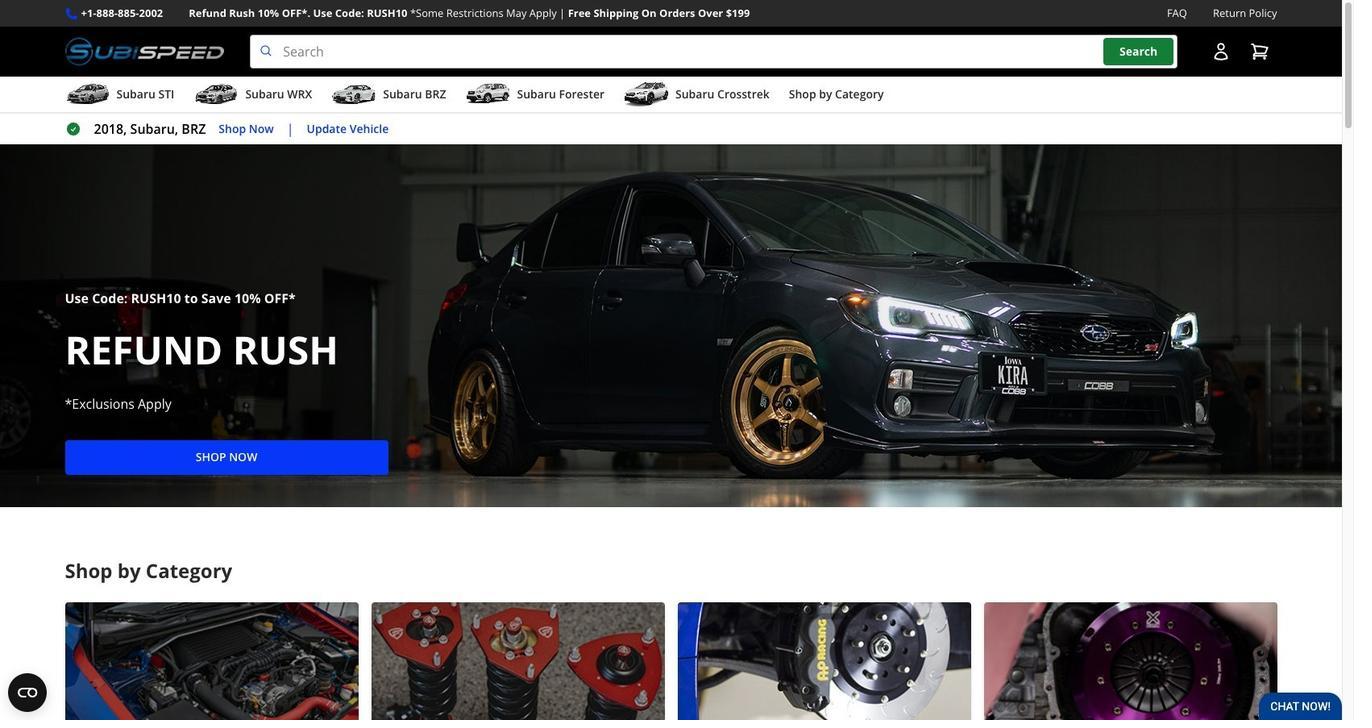 Task type: vqa. For each thing, say whether or not it's contained in the screenshot.
white
no



Task type: describe. For each thing, give the bounding box(es) containing it.
drivetrain image
[[984, 602, 1278, 720]]

a subaru brz thumbnail image image
[[332, 82, 377, 107]]

a subaru sti thumbnail image image
[[65, 82, 110, 107]]

engine image
[[65, 602, 358, 720]]

subispeed logo image
[[65, 35, 224, 69]]

brakes image
[[678, 602, 971, 720]]

a subaru forester thumbnail image image
[[466, 82, 511, 107]]

a subaru wrx thumbnail image image
[[194, 82, 239, 107]]

suspension image
[[371, 602, 665, 720]]



Task type: locate. For each thing, give the bounding box(es) containing it.
open widget image
[[8, 673, 47, 712]]

a subaru crosstrek thumbnail image image
[[624, 82, 669, 107]]

refund rush tax sale image
[[0, 144, 1342, 507]]

search input field
[[250, 35, 1178, 69]]



